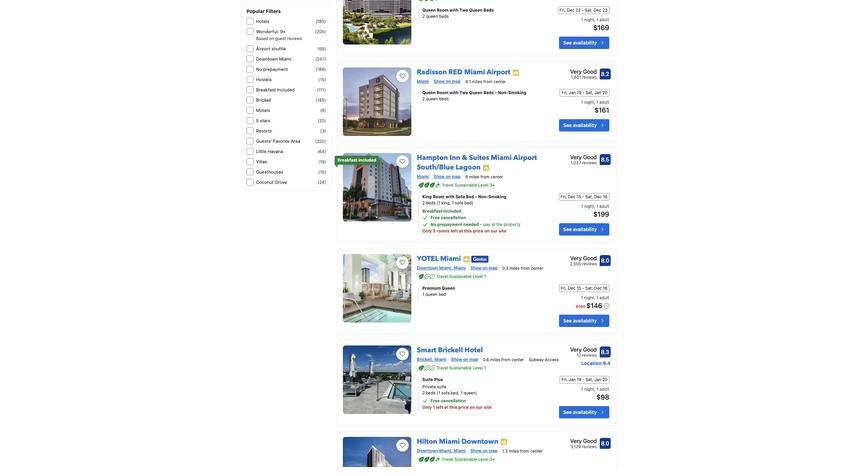 Task type: describe. For each thing, give the bounding box(es) containing it.
1 vertical spatial price
[[458, 405, 469, 410]]

- for queen room with two queen beds - non-smoking
[[583, 90, 584, 95]]

motels
[[256, 108, 270, 113]]

hampton inn & suites miami airport south/blue lagoon link
[[417, 150, 537, 172]]

1 vertical spatial site
[[484, 405, 492, 410]]

only 5 rooms left at this price on our site
[[422, 228, 506, 234]]

miami right hilton
[[439, 437, 460, 446]]

(15) for hostels
[[318, 77, 326, 82]]

miami inside hampton inn & suites miami airport south/blue lagoon
[[491, 153, 512, 162]]

8.0 for hilton miami downtown
[[601, 440, 609, 447]]

(19)
[[318, 159, 326, 164]]

villas
[[256, 159, 267, 164]]

1.3
[[502, 449, 508, 454]]

- for king room with sofa bed - non-smoking
[[582, 194, 584, 199]]

fri, for radisson red miami airport
[[562, 90, 568, 95]]

0 horizontal spatial at
[[444, 405, 448, 410]]

adult for $199
[[599, 204, 609, 209]]

beds inside private suite 2 beds (1 sofa bed, 1 queen)
[[426, 390, 436, 396]]

smart brickell hotel
[[417, 346, 483, 355]]

19 for $98
[[577, 377, 581, 382]]

show down smart brickell hotel
[[451, 357, 462, 362]]

map for radisson
[[452, 79, 461, 84]]

1 availability from the top
[[573, 40, 597, 46]]

on down the wonderful: 9+
[[269, 36, 274, 41]]

resorts
[[256, 128, 272, 134]]

yotel miami image
[[343, 254, 411, 323]]

miami down hilton miami downtown
[[454, 448, 466, 453]]

very good 1,037 reviews
[[570, 154, 597, 165]]

private
[[422, 384, 436, 389]]

breakfast for breakfast included
[[337, 158, 357, 163]]

coconut grove
[[256, 179, 287, 185]]

airport shuttle
[[256, 46, 286, 51]]

from for hampton inn & suites miami airport south/blue lagoon
[[480, 174, 489, 179]]

8.0 for yotel miami
[[601, 258, 609, 264]]

airport inside radisson red miami airport link
[[487, 68, 510, 77]]

plus
[[434, 377, 443, 382]]

(205)
[[315, 29, 326, 34]]

center left subway
[[512, 357, 524, 362]]

queen room with two queen beds 2 queen beds
[[422, 8, 494, 19]]

availability for radisson red miami airport
[[573, 122, 597, 128]]

good for yotel miami
[[583, 255, 597, 261]]

from for yotel miami
[[521, 266, 530, 271]]

room for $169
[[437, 8, 448, 13]]

private suite 2 beds (1 sofa bed, 1 queen)
[[422, 384, 477, 396]]

guesthouses
[[256, 169, 283, 175]]

12
[[577, 353, 581, 358]]

with inside king room with sofa bed - non-smoking link
[[446, 194, 454, 199]]

beds inside queen room with two queen beds 2 queen beds
[[439, 14, 449, 19]]

night for $169
[[584, 17, 594, 22]]

on down "hotel"
[[463, 357, 468, 362]]

yotel miami link
[[417, 251, 461, 263]]

1.3 miles from center
[[502, 449, 543, 454]]

1 see availability link from the top
[[559, 37, 609, 49]]

brickell, miami
[[417, 357, 446, 362]]

little
[[256, 149, 266, 154]]

8.5
[[601, 157, 609, 163]]

good inside very good 12 reviews
[[583, 347, 597, 353]]

dec left 22
[[567, 8, 575, 13]]

based
[[256, 36, 268, 41]]

hampton inn & suites miami airport south/blue lagoon image
[[343, 153, 411, 222]]

1 free from the top
[[431, 215, 440, 220]]

grove
[[275, 179, 287, 185]]

on down red
[[446, 79, 451, 84]]

reviews for radisson red miami airport
[[582, 75, 597, 80]]

0 horizontal spatial this
[[449, 405, 457, 410]]

- for queen room with two queen beds
[[582, 8, 584, 13]]

center for radisson red miami airport
[[494, 79, 506, 84]]

prepayment for no prepayment
[[263, 66, 288, 72]]

queen inside queen room with two queen beds - non-smoking 2 queen beds
[[426, 96, 438, 101]]

0.6
[[483, 357, 489, 362]]

included
[[277, 87, 295, 92]]

(185) for hotels
[[316, 19, 326, 24]]

on down pay
[[485, 228, 490, 234]]

no for no prepayment needed – pay at the property
[[431, 222, 436, 227]]

scored 8.2 element
[[600, 69, 611, 80]]

- inside queen room with two queen beds - non-smoking 2 queen beds
[[495, 90, 497, 95]]

dec up 1 night , 1 adult
[[594, 286, 602, 291]]

premium
[[422, 286, 441, 291]]

travel sustainable level 3+ for &
[[442, 183, 495, 188]]

shuttle
[[272, 46, 286, 51]]

show for hampton
[[434, 174, 445, 179]]

8.3
[[601, 349, 609, 355]]

rooms
[[437, 228, 450, 234]]

show for yotel
[[471, 265, 482, 271]]

(247)
[[315, 57, 326, 62]]

the
[[496, 222, 503, 227]]

adult for $98
[[599, 387, 609, 392]]

sofa for 1
[[455, 200, 463, 206]]

0 vertical spatial site
[[499, 228, 506, 234]]

show on map for radisson
[[434, 79, 461, 84]]

subway access
[[529, 357, 559, 362]]

popular filters
[[246, 8, 281, 14]]

4 adult from the top
[[599, 295, 609, 300]]

no prepayment needed – pay at the property
[[431, 222, 520, 227]]

show on map for hilton
[[471, 448, 497, 453]]

premium queen link
[[422, 285, 538, 291]]

smart
[[417, 346, 436, 355]]

$199
[[593, 210, 609, 218]]

availability for yotel miami
[[573, 318, 597, 324]]

level for hilton miami downtown
[[478, 457, 488, 462]]

see for yotel miami
[[563, 318, 572, 324]]

availability for hampton inn & suites miami airport south/blue lagoon
[[573, 226, 597, 232]]

hampton
[[417, 153, 448, 162]]

22
[[576, 8, 581, 13]]

(220)
[[315, 139, 326, 144]]

2,555
[[570, 261, 581, 266]]

reviews right guest
[[287, 36, 302, 41]]

favorite
[[273, 138, 290, 144]]

(15) for guesthouses
[[318, 170, 326, 175]]

(1 inside private suite 2 beds (1 sofa bed, 1 queen)
[[437, 390, 440, 396]]

1 night , 1 adult $161
[[581, 100, 609, 114]]

king room with sofa bed - non-smoking
[[422, 194, 506, 199]]

see availability link for radisson red miami airport
[[559, 119, 609, 132]]

little havana
[[256, 149, 283, 154]]

level for yotel miami
[[473, 274, 483, 279]]

center for hilton miami downtown
[[530, 449, 543, 454]]

on left 1.3
[[483, 448, 488, 453]]

queen inside premium queen 1 queen bed
[[442, 286, 455, 291]]

very good element for yotel miami
[[570, 254, 597, 262]]

adult for $169
[[599, 17, 609, 22]]

0 vertical spatial this property is part of our preferred partner program. it's committed to providing excellent service and good value. it'll pay us a higher commission if you make a booking. image
[[512, 69, 519, 76]]

center for yotel miami
[[531, 266, 543, 271]]

1 vertical spatial at
[[459, 228, 463, 234]]

miles for yotel miami
[[509, 266, 520, 271]]

(69)
[[318, 46, 326, 51]]

very good 12 reviews
[[570, 347, 597, 358]]

from right 0.6
[[501, 357, 510, 362]]

0 vertical spatial 5
[[256, 118, 259, 123]]

travel sustainable level 1 for brickell, miami
[[436, 365, 486, 371]]

hilton
[[417, 437, 437, 446]]

0.3 miles from center
[[502, 266, 543, 271]]

sat, right 22
[[585, 8, 592, 13]]

(20)
[[318, 118, 326, 123]]

dec up 1 night , 1 adult $199
[[594, 194, 602, 199]]

scored 8.0 element for hilton miami downtown
[[600, 438, 611, 449]]

popular
[[246, 8, 265, 14]]

only for only 5 rooms left at this price on our site
[[422, 228, 432, 234]]

0 horizontal spatial non-
[[478, 194, 488, 199]]

sustainable for yotel
[[449, 274, 472, 279]]

sat, for hampton inn & suites miami airport south/blue lagoon
[[585, 194, 593, 199]]

20 for $161
[[602, 90, 608, 95]]

king room with sofa bed - non-smoking link
[[422, 194, 538, 200]]

on down queen)
[[470, 405, 475, 410]]

1 vertical spatial brickell
[[438, 346, 463, 355]]

level for hampton inn & suites miami airport south/blue lagoon
[[478, 183, 488, 188]]

premium queen 1 queen bed
[[422, 286, 455, 297]]

see availability link for hampton inn & suites miami airport south/blue lagoon
[[559, 223, 609, 236]]

fri, dec 15 - sat, dec 16 for yotel miami
[[561, 286, 608, 291]]

sat, up '1 night , 1 adult $98'
[[586, 377, 593, 382]]

night for $161
[[584, 100, 594, 105]]

see availability for yotel miami
[[563, 318, 597, 324]]

2 free cancellation from the top
[[431, 398, 466, 404]]

show on map down "hotel"
[[451, 357, 478, 362]]

hilton miami downtown
[[417, 437, 498, 446]]

show for radisson
[[434, 79, 445, 84]]

reviews inside very good 12 reviews
[[582, 353, 597, 358]]

guest
[[275, 36, 286, 41]]

20 for $98
[[602, 377, 608, 382]]

sat, for yotel miami
[[585, 286, 593, 291]]

good for hampton inn & suites miami airport south/blue lagoon
[[583, 154, 597, 160]]

no for no prepayment
[[256, 66, 262, 72]]

hostels
[[256, 77, 272, 82]]

15 for yotel miami
[[577, 286, 581, 291]]

sofa
[[456, 194, 465, 199]]

2 free from the top
[[431, 398, 440, 404]]

, for $98
[[594, 387, 595, 392]]

from for hilton miami downtown
[[520, 449, 529, 454]]

dec left the 23
[[594, 8, 601, 13]]

miami down radisson
[[417, 79, 429, 84]]

fri, dec 22 - sat, dec 23
[[560, 8, 608, 13]]

guests' favorite area
[[256, 138, 300, 144]]

downtown miami, miami for hilton
[[417, 448, 466, 453]]

miami up 4.1
[[464, 68, 485, 77]]

$169
[[593, 24, 609, 32]]

dec down 2,555 at the bottom right of page
[[568, 286, 576, 291]]

smoking inside queen room with two queen beds - non-smoking 2 queen beds
[[508, 90, 526, 95]]

(64)
[[318, 149, 326, 154]]

- right the bed
[[475, 194, 477, 199]]

show for hilton
[[471, 448, 482, 453]]

4 , from the top
[[594, 295, 595, 300]]

breakfast included
[[256, 87, 295, 92]]

wonderful: 9+
[[256, 29, 286, 34]]

map for hilton
[[489, 448, 497, 453]]

1 see from the top
[[563, 40, 572, 46]]

sustainable for hilton
[[455, 457, 477, 462]]

brickell,
[[417, 357, 433, 362]]

0.3
[[502, 266, 508, 271]]

queen inside queen room with two queen beds 2 queen beds
[[426, 14, 438, 19]]

downtown miami, miami for yotel
[[417, 265, 466, 271]]

very for hilton miami downtown
[[570, 438, 582, 444]]

1 night , 1 adult
[[581, 295, 609, 300]]

stars
[[260, 118, 270, 123]]

8.2
[[601, 71, 609, 77]]

beds inside queen room with two queen beds - non-smoking 2 queen beds
[[439, 96, 449, 101]]

2 beds (1 king, 1 sofa bed) breakfast included
[[422, 200, 473, 214]]

bed
[[466, 194, 474, 199]]

map down "hotel"
[[469, 357, 478, 362]]

sustainable down smart brickell hotel
[[449, 365, 472, 371]]

1 see availability from the top
[[563, 40, 597, 46]]

miami down shuttle
[[279, 56, 291, 62]]

with for $169
[[450, 8, 458, 13]]

show on map for yotel
[[471, 265, 497, 271]]

9.4
[[603, 360, 611, 366]]

downtown miami
[[256, 56, 291, 62]]

0 vertical spatial airport
[[256, 46, 270, 51]]

scored 8.5 element
[[600, 154, 611, 165]]

south/blue
[[417, 163, 454, 172]]

0 horizontal spatial left
[[436, 405, 443, 410]]

$161
[[594, 106, 609, 114]]

hampton inn & suites miami airport south/blue lagoon
[[417, 153, 537, 172]]

access
[[545, 357, 559, 362]]

non- inside queen room with two queen beds - non-smoking 2 queen beds
[[498, 90, 508, 95]]

1,401
[[571, 75, 581, 80]]

night for $199
[[584, 204, 594, 209]]

queen)
[[464, 390, 477, 396]]

0 vertical spatial this
[[464, 228, 472, 234]]

bed,
[[451, 390, 459, 396]]

beds for $161
[[484, 90, 494, 95]]



Task type: vqa. For each thing, say whether or not it's contained in the screenshot.
olympic on the right of the page
no



Task type: locate. For each thing, give the bounding box(es) containing it.
4 very from the top
[[570, 347, 582, 353]]

no prepayment
[[256, 66, 288, 72]]

1 vertical spatial travel sustainable level 1
[[436, 365, 486, 371]]

fri, for hampton inn & suites miami airport south/blue lagoon
[[561, 194, 567, 199]]

subway
[[529, 357, 544, 362]]

beds inside queen room with two queen beds - non-smoking 2 queen beds
[[484, 90, 494, 95]]

good right 1,037
[[583, 154, 597, 160]]

airport inside hampton inn & suites miami airport south/blue lagoon
[[513, 153, 537, 162]]

scored 8.3 element
[[600, 347, 611, 358]]

4 see availability link from the top
[[559, 315, 609, 327]]

1 horizontal spatial price
[[473, 228, 483, 234]]

sat, up 1 night , 1 adult
[[585, 286, 593, 291]]

availability down '1 night , 1 adult $98'
[[573, 409, 597, 415]]

- down location
[[583, 377, 584, 382]]

sustainable up premium queen "link"
[[449, 274, 472, 279]]

availability down 1 night , 1 adult $199
[[573, 226, 597, 232]]

see availability link for yotel miami
[[559, 315, 609, 327]]

2 vertical spatial breakfast
[[422, 209, 442, 214]]

5 availability from the top
[[573, 409, 597, 415]]

adult inside 1 night , 1 adult $161
[[599, 100, 609, 105]]

room inside queen room with two queen beds 2 queen beds
[[437, 8, 448, 13]]

0 vertical spatial travel sustainable level 3+
[[442, 183, 495, 188]]

(15) down (19)
[[318, 170, 326, 175]]

1 downtown miami, miami from the top
[[417, 265, 466, 271]]

(3)
[[320, 128, 326, 134]]

1 night , 1 adult $169
[[581, 17, 609, 32]]

0 vertical spatial sofa
[[455, 200, 463, 206]]

- down 4.1 miles from center
[[495, 90, 497, 95]]

very inside very good 2,555 reviews
[[570, 255, 582, 261]]

good inside the very good 3,129 reviews
[[583, 438, 597, 444]]

cancellation up 'only 1 left at this price on our site'
[[441, 398, 466, 404]]

0 vertical spatial smoking
[[508, 90, 526, 95]]

1 vertical spatial prepayment
[[437, 222, 462, 227]]

0 vertical spatial 8.0
[[601, 258, 609, 264]]

1 (185) from the top
[[316, 19, 326, 24]]

show on map up premium queen "link"
[[471, 265, 497, 271]]

show
[[434, 79, 445, 84], [434, 174, 445, 179], [471, 265, 482, 271], [451, 357, 462, 362], [471, 448, 482, 453]]

no up hostels
[[256, 66, 262, 72]]

hotels
[[256, 18, 269, 24]]

adult up $146
[[599, 295, 609, 300]]

1 horizontal spatial left
[[451, 228, 458, 234]]

reviews for hampton inn & suites miami airport south/blue lagoon
[[582, 160, 597, 165]]

, up $199
[[594, 204, 595, 209]]

suite plus
[[422, 377, 443, 382]]

, up '$169'
[[594, 17, 595, 22]]

, inside '1 night , 1 adult $98'
[[594, 387, 595, 392]]

prepayment for no prepayment needed – pay at the property
[[437, 222, 462, 227]]

8.0 right very good 2,555 reviews
[[601, 258, 609, 264]]

map left 1.3
[[489, 448, 497, 453]]

hilton miami airport blue lagoon image
[[343, 0, 411, 45]]

0 horizontal spatial price
[[458, 405, 469, 410]]

miami, for hilton
[[439, 448, 453, 453]]

very good element for hilton miami downtown
[[570, 437, 597, 445]]

3 good from the top
[[583, 255, 597, 261]]

3 , from the top
[[594, 204, 595, 209]]

2 see availability from the top
[[563, 122, 597, 128]]

2 see availability link from the top
[[559, 119, 609, 132]]

1 vertical spatial fri, jan 19 - sat, jan 20
[[562, 377, 608, 382]]

two for $161
[[460, 90, 468, 95]]

beds for $169
[[484, 8, 494, 13]]

no
[[256, 66, 262, 72], [431, 222, 436, 227]]

5 , from the top
[[594, 387, 595, 392]]

fri,
[[560, 8, 566, 13], [562, 90, 568, 95], [561, 194, 567, 199], [561, 286, 567, 291], [562, 377, 568, 382]]

dec
[[567, 8, 575, 13], [594, 8, 601, 13], [568, 194, 576, 199], [594, 194, 602, 199], [568, 286, 576, 291], [594, 286, 602, 291]]

1 two from the top
[[460, 8, 468, 13]]

1 vertical spatial scored 8.0 element
[[600, 438, 611, 449]]

with
[[450, 8, 458, 13], [450, 90, 458, 95], [446, 194, 454, 199]]

(185) for brickell
[[316, 98, 326, 103]]

2 (15) from the top
[[318, 170, 326, 175]]

1 vertical spatial our
[[476, 405, 483, 410]]

0 vertical spatial (1
[[437, 200, 440, 206]]

2 vertical spatial airport
[[513, 153, 537, 162]]

prepayment down downtown miami
[[263, 66, 288, 72]]

travel for hampton
[[442, 183, 453, 188]]

bed)
[[464, 200, 473, 206]]

0 horizontal spatial breakfast
[[256, 87, 276, 92]]

1 8.0 from the top
[[601, 258, 609, 264]]

see availability link down '1 night , 1 adult $98'
[[559, 406, 609, 418]]

queen
[[422, 8, 436, 13], [469, 8, 482, 13], [422, 90, 436, 95], [469, 90, 482, 95], [442, 286, 455, 291]]

center right 0.3 at bottom right
[[531, 266, 543, 271]]

very inside very good 1,401 reviews
[[570, 69, 582, 75]]

0 horizontal spatial 5
[[256, 118, 259, 123]]

2 inside private suite 2 beds (1 sofa bed, 1 queen)
[[422, 390, 425, 396]]

good for radisson red miami airport
[[583, 69, 597, 75]]

sofa inside 2 beds (1 king, 1 sofa bed) breakfast included
[[455, 200, 463, 206]]

guests'
[[256, 138, 272, 144]]

travel for hilton
[[442, 457, 453, 462]]

good inside very good 1,037 reviews
[[583, 154, 597, 160]]

see for radisson red miami airport
[[563, 122, 572, 128]]

1 2 from the top
[[422, 14, 425, 19]]

miami down the yotel miami
[[454, 265, 466, 271]]

miami down smart brickell hotel
[[434, 357, 446, 362]]

3 2 from the top
[[422, 200, 425, 206]]

show on map
[[434, 79, 461, 84], [434, 174, 461, 179], [471, 265, 497, 271], [451, 357, 478, 362], [471, 448, 497, 453]]

our down queen)
[[476, 405, 483, 410]]

adult inside '1 night , 1 adult $98'
[[599, 387, 609, 392]]

4 see availability from the top
[[563, 318, 597, 324]]

1 inside private suite 2 beds (1 sofa bed, 1 queen)
[[461, 390, 462, 396]]

5 night from the top
[[584, 387, 594, 392]]

3+
[[490, 183, 495, 188], [490, 457, 495, 462]]

availability
[[573, 40, 597, 46], [573, 122, 597, 128], [573, 226, 597, 232], [573, 318, 597, 324], [573, 409, 597, 415]]

0.6 miles from center
[[483, 357, 524, 362]]

2 inside queen room with two queen beds - non-smoking 2 queen beds
[[422, 96, 425, 101]]

very for radisson red miami airport
[[570, 69, 582, 75]]

, for $169
[[594, 17, 595, 22]]

5 see availability link from the top
[[559, 406, 609, 418]]

very good element
[[570, 68, 597, 76], [570, 153, 597, 161], [570, 254, 597, 262], [570, 346, 597, 354], [570, 437, 597, 445]]

genius discounts available at this property. image
[[471, 256, 488, 263], [471, 256, 488, 263]]

adult up '$169'
[[599, 17, 609, 22]]

1 vertical spatial travel sustainable level 3+
[[442, 457, 495, 462]]

1 vertical spatial breakfast
[[337, 158, 357, 163]]

miles for hilton miami downtown
[[509, 449, 519, 454]]

1 vertical spatial included
[[443, 209, 461, 214]]

included inside 2 beds (1 king, 1 sofa bed) breakfast included
[[443, 209, 461, 214]]

queen room with two queen beds link
[[422, 7, 538, 13]]

16 up 1 night , 1 adult $199
[[603, 194, 608, 199]]

0 vertical spatial left
[[451, 228, 458, 234]]

sofa for (1
[[441, 390, 450, 396]]

16 for yotel miami
[[603, 286, 608, 291]]

$180
[[576, 304, 585, 309]]

adult inside 1 night , 1 adult $199
[[599, 204, 609, 209]]

2 miami, from the top
[[439, 448, 453, 453]]

wonderful:
[[256, 29, 279, 34]]

5 see from the top
[[563, 409, 572, 415]]

see availability link down 1 night , 1 adult $169
[[559, 37, 609, 49]]

see availability down '$180'
[[563, 318, 597, 324]]

beds inside queen room with two queen beds 2 queen beds
[[484, 8, 494, 13]]

0 vertical spatial fri, dec 15 - sat, dec 16
[[561, 194, 608, 199]]

2 very from the top
[[570, 154, 582, 160]]

smoking
[[508, 90, 526, 95], [488, 194, 506, 199]]

room for $161
[[437, 90, 448, 95]]

with inside queen room with two queen beds 2 queen beds
[[450, 8, 458, 13]]

left
[[451, 228, 458, 234], [436, 405, 443, 410]]

miami,
[[439, 265, 453, 271], [439, 448, 453, 453]]

2
[[422, 14, 425, 19], [422, 96, 425, 101], [422, 200, 425, 206], [422, 390, 425, 396]]

miami down south/blue
[[417, 174, 429, 179]]

1 horizontal spatial our
[[491, 228, 498, 234]]

scored 8.0 element
[[600, 255, 611, 266], [600, 438, 611, 449]]

0 vertical spatial price
[[473, 228, 483, 234]]

on down south/blue
[[446, 174, 451, 179]]

2 15 from the top
[[577, 286, 581, 291]]

from down hampton inn & suites miami airport south/blue lagoon
[[480, 174, 489, 179]]

reviews inside very good 2,555 reviews
[[582, 261, 597, 266]]

1 vertical spatial 8.0
[[601, 440, 609, 447]]

(188)
[[316, 67, 326, 72]]

night inside 1 night , 1 adult $161
[[584, 100, 594, 105]]

1 horizontal spatial sofa
[[455, 200, 463, 206]]

very for hampton inn & suites miami airport south/blue lagoon
[[570, 154, 582, 160]]

map for hampton
[[452, 174, 461, 179]]

0 vertical spatial brickell
[[256, 97, 271, 103]]

1 vertical spatial this property is part of our preferred partner program. it's committed to providing excellent service and good value. it'll pay us a higher commission if you make a booking. image
[[483, 164, 489, 171]]

0 vertical spatial (15)
[[318, 77, 326, 82]]

travel sustainable level 3+
[[442, 183, 495, 188], [442, 457, 495, 462]]

radisson red miami airport
[[417, 68, 510, 77]]

miles
[[472, 79, 482, 84], [469, 174, 479, 179], [509, 266, 520, 271], [490, 357, 500, 362], [509, 449, 519, 454]]

1 16 from the top
[[603, 194, 608, 199]]

2 only from the top
[[422, 405, 432, 410]]

1 vertical spatial 20
[[602, 377, 608, 382]]

1 horizontal spatial 5
[[433, 228, 436, 234]]

2 travel sustainable level 1 from the top
[[436, 365, 486, 371]]

2 adult from the top
[[599, 100, 609, 105]]

level down 6 miles from center
[[478, 183, 488, 188]]

0 vertical spatial 19
[[577, 90, 581, 95]]

4 good from the top
[[583, 347, 597, 353]]

2 vertical spatial room
[[433, 194, 444, 199]]

smart brickell hotel image
[[343, 346, 411, 414]]

left right rooms
[[451, 228, 458, 234]]

breakfast right (19)
[[337, 158, 357, 163]]

5 left rooms
[[433, 228, 436, 234]]

beds inside 2 beds (1 king, 1 sofa bed) breakfast included
[[426, 200, 436, 206]]

1 inside premium queen 1 queen bed
[[422, 292, 424, 297]]

center down hampton inn & suites miami airport south/blue lagoon
[[491, 174, 503, 179]]

1 horizontal spatial prepayment
[[437, 222, 462, 227]]

1 adult from the top
[[599, 17, 609, 22]]

room inside queen room with two queen beds - non-smoking 2 queen beds
[[437, 90, 448, 95]]

good
[[583, 69, 597, 75], [583, 154, 597, 160], [583, 255, 597, 261], [583, 347, 597, 353], [583, 438, 597, 444]]

travel up the plus
[[436, 365, 448, 371]]

miles right 1.3
[[509, 449, 519, 454]]

2 inside 2 beds (1 king, 1 sofa bed) breakfast included
[[422, 200, 425, 206]]

1 miami, from the top
[[439, 265, 453, 271]]

level down 0.6
[[473, 365, 483, 371]]

5 good from the top
[[583, 438, 597, 444]]

1 3+ from the top
[[490, 183, 495, 188]]

- up 1 night , 1 adult
[[582, 286, 584, 291]]

0 vertical spatial 16
[[603, 194, 608, 199]]

1 beds from the top
[[484, 8, 494, 13]]

1 travel sustainable level 1 from the top
[[436, 274, 486, 279]]

, up $161 at the top of the page
[[594, 100, 595, 105]]

&
[[462, 153, 467, 162]]

reviews right 1,401
[[582, 75, 597, 80]]

sustainable for hampton
[[455, 183, 477, 188]]

1 horizontal spatial non-
[[498, 90, 508, 95]]

15 up 1 night , 1 adult $199
[[577, 194, 581, 199]]

(185) up (205)
[[316, 19, 326, 24]]

sofa down suite
[[441, 390, 450, 396]]

4 night from the top
[[584, 295, 594, 300]]

only down private
[[422, 405, 432, 410]]

0 vertical spatial room
[[437, 8, 448, 13]]

downtown miami, miami down the yotel miami
[[417, 265, 466, 271]]

0 vertical spatial 20
[[602, 90, 608, 95]]

adult for $161
[[599, 100, 609, 105]]

1 very from the top
[[570, 69, 582, 75]]

3 night from the top
[[584, 204, 594, 209]]

see
[[563, 40, 572, 46], [563, 122, 572, 128], [563, 226, 572, 232], [563, 318, 572, 324], [563, 409, 572, 415]]

(185) down (111)
[[316, 98, 326, 103]]

1 good from the top
[[583, 69, 597, 75]]

1 vertical spatial (15)
[[318, 170, 326, 175]]

- for premium queen
[[582, 286, 584, 291]]

8.0 right the very good 3,129 reviews
[[601, 440, 609, 447]]

miles for hampton inn & suites miami airport south/blue lagoon
[[469, 174, 479, 179]]

from right 1.3
[[520, 449, 529, 454]]

miami, for yotel
[[439, 265, 453, 271]]

, inside 1 night , 1 adult $199
[[594, 204, 595, 209]]

(1 left king,
[[437, 200, 440, 206]]

1 vertical spatial airport
[[487, 68, 510, 77]]

1 19 from the top
[[577, 90, 581, 95]]

sofa down the sofa
[[455, 200, 463, 206]]

5 adult from the top
[[599, 387, 609, 392]]

(1 inside 2 beds (1 king, 1 sofa bed) breakfast included
[[437, 200, 440, 206]]

night inside 1 night , 1 adult $169
[[584, 17, 594, 22]]

1 fri, jan 19 - sat, jan 20 from the top
[[562, 90, 608, 95]]

red
[[448, 68, 462, 77]]

very inside very good 12 reviews
[[570, 347, 582, 353]]

2 travel sustainable level 3+ from the top
[[442, 457, 495, 462]]

3 see availability link from the top
[[559, 223, 609, 236]]

two
[[460, 8, 468, 13], [460, 90, 468, 95]]

very good element for hampton inn & suites miami airport south/blue lagoon
[[570, 153, 597, 161]]

level down hilton miami downtown
[[478, 457, 488, 462]]

smart brickell hotel link
[[417, 343, 483, 355]]

with inside queen room with two queen beds - non-smoking 2 queen beds
[[450, 90, 458, 95]]

2 good from the top
[[583, 154, 597, 160]]

4 see from the top
[[563, 318, 572, 324]]

2 night from the top
[[584, 100, 594, 105]]

2 fri, jan 19 - sat, jan 20 from the top
[[562, 377, 608, 382]]

(185)
[[316, 19, 326, 24], [316, 98, 326, 103]]

suite
[[422, 377, 433, 382]]

2 beds from the top
[[484, 90, 494, 95]]

very inside the very good 3,129 reviews
[[570, 438, 582, 444]]

queen
[[426, 14, 438, 19], [426, 96, 438, 101], [425, 292, 437, 297]]

3 adult from the top
[[599, 204, 609, 209]]

, for $199
[[594, 204, 595, 209]]

fri, jan 19 - sat, jan 20 up '1 night , 1 adult $98'
[[562, 377, 608, 382]]

fri, for yotel miami
[[561, 286, 567, 291]]

1 horizontal spatial smoking
[[508, 90, 526, 95]]

0 vertical spatial at
[[491, 222, 495, 227]]

0 vertical spatial fri, jan 19 - sat, jan 20
[[562, 90, 608, 95]]

see availability for hampton inn & suites miami airport south/blue lagoon
[[563, 226, 597, 232]]

see availability link down '$180'
[[559, 315, 609, 327]]

1 cancellation from the top
[[441, 215, 466, 220]]

0 horizontal spatial site
[[484, 405, 492, 410]]

radisson
[[417, 68, 447, 77]]

show down south/blue
[[434, 174, 445, 179]]

from for radisson red miami airport
[[483, 79, 492, 84]]

suite plus link
[[422, 377, 538, 383]]

fri, jan 19 - sat, jan 20 for $161
[[562, 90, 608, 95]]

0 horizontal spatial this property is part of our preferred partner program. it's committed to providing excellent service and good value. it'll pay us a higher commission if you make a booking. image
[[483, 164, 489, 171]]

radisson red miami airport image
[[343, 68, 411, 136]]

dec down 1,037
[[568, 194, 576, 199]]

16 for hampton inn & suites miami airport south/blue lagoon
[[603, 194, 608, 199]]

beds
[[439, 14, 449, 19], [439, 96, 449, 101], [426, 200, 436, 206], [426, 390, 436, 396]]

this property is part of our preferred partner program. it's committed to providing excellent service and good value. it'll pay us a higher commission if you make a booking. image
[[512, 69, 519, 76], [483, 164, 489, 171]]

6 miles from center
[[465, 174, 503, 179]]

hotel
[[465, 346, 483, 355]]

night inside '1 night , 1 adult $98'
[[584, 387, 594, 392]]

with for $161
[[450, 90, 458, 95]]

19 down location
[[577, 377, 581, 382]]

0 vertical spatial miami,
[[439, 265, 453, 271]]

travel sustainable level 3+ for downtown
[[442, 457, 495, 462]]

4 2 from the top
[[422, 390, 425, 396]]

reviews inside very good 1,037 reviews
[[582, 160, 597, 165]]

reviews for hilton miami downtown
[[582, 444, 597, 449]]

1 vertical spatial with
[[450, 90, 458, 95]]

miles for radisson red miami airport
[[472, 79, 482, 84]]

see availability link
[[559, 37, 609, 49], [559, 119, 609, 132], [559, 223, 609, 236], [559, 315, 609, 327], [559, 406, 609, 418]]

queen room with two queen beds - non-smoking 2 queen beds
[[422, 90, 526, 101]]

prepayment up rooms
[[437, 222, 462, 227]]

on left 0.3 at bottom right
[[483, 265, 488, 271]]

, for $161
[[594, 100, 595, 105]]

night for $98
[[584, 387, 594, 392]]

5 see availability from the top
[[563, 409, 597, 415]]

price down no prepayment needed – pay at the property
[[473, 228, 483, 234]]

1 vertical spatial smoking
[[488, 194, 506, 199]]

0 vertical spatial (185)
[[316, 19, 326, 24]]

2 8.0 from the top
[[601, 440, 609, 447]]

2 19 from the top
[[577, 377, 581, 382]]

2 availability from the top
[[573, 122, 597, 128]]

1 night from the top
[[584, 17, 594, 22]]

1 vertical spatial 19
[[577, 377, 581, 382]]

1 inside 2 beds (1 king, 1 sofa bed) breakfast included
[[452, 200, 454, 206]]

0 horizontal spatial included
[[358, 158, 376, 163]]

miami right suites
[[491, 153, 512, 162]]

2 horizontal spatial airport
[[513, 153, 537, 162]]

2 horizontal spatial breakfast
[[422, 209, 442, 214]]

brickell up the 'brickell, miami'
[[438, 346, 463, 355]]

1 vertical spatial queen
[[426, 96, 438, 101]]

1 vertical spatial (1
[[437, 390, 440, 396]]

reviews for yotel miami
[[582, 261, 597, 266]]

free
[[431, 215, 440, 220], [431, 398, 440, 404]]

1 vertical spatial 16
[[603, 286, 608, 291]]

1 vertical spatial 5
[[433, 228, 436, 234]]

1 vertical spatial cancellation
[[441, 398, 466, 404]]

havana
[[268, 149, 283, 154]]

1 horizontal spatial breakfast
[[337, 158, 357, 163]]

fri, dec 15 - sat, dec 16 for hampton inn & suites miami airport south/blue lagoon
[[561, 194, 608, 199]]

1 vertical spatial 15
[[577, 286, 581, 291]]

0 vertical spatial downtown miami, miami
[[417, 265, 466, 271]]

0 vertical spatial prepayment
[[263, 66, 288, 72]]

center right 1.3
[[530, 449, 543, 454]]

2 , from the top
[[594, 100, 595, 105]]

0 horizontal spatial smoking
[[488, 194, 506, 199]]

1 travel sustainable level 3+ from the top
[[442, 183, 495, 188]]

0 vertical spatial no
[[256, 66, 262, 72]]

(24)
[[318, 180, 326, 185]]

pay
[[483, 222, 490, 227]]

1 15 from the top
[[577, 194, 581, 199]]

breakfast inside 2 beds (1 king, 1 sofa bed) breakfast included
[[422, 209, 442, 214]]

0 vertical spatial free
[[431, 215, 440, 220]]

good for hilton miami downtown
[[583, 438, 597, 444]]

filters
[[266, 8, 281, 14]]

night down fri, dec 22 - sat, dec 23
[[584, 17, 594, 22]]

0 vertical spatial free cancellation
[[431, 215, 466, 220]]

0 vertical spatial non-
[[498, 90, 508, 95]]

reviews inside the very good 3,129 reviews
[[582, 444, 597, 449]]

$98
[[596, 393, 609, 401]]

scored 8.0 element right the very good 3,129 reviews
[[600, 438, 611, 449]]

map for yotel
[[489, 265, 497, 271]]

1 only from the top
[[422, 228, 432, 234]]

2 cancellation from the top
[[441, 398, 466, 404]]

2 two from the top
[[460, 90, 468, 95]]

2 16 from the top
[[603, 286, 608, 291]]

3,129
[[571, 444, 581, 449]]

travel up premium queen 1 queen bed at the bottom of page
[[436, 274, 448, 279]]

inn
[[450, 153, 460, 162]]

1 vertical spatial only
[[422, 405, 432, 410]]

0 vertical spatial queen
[[426, 14, 438, 19]]

miami inside 'link'
[[440, 254, 461, 263]]

site down the
[[499, 228, 506, 234]]

1,037
[[571, 160, 581, 165]]

breakfast for breakfast included
[[256, 87, 276, 92]]

yotel
[[417, 254, 438, 263]]

2 horizontal spatial at
[[491, 222, 495, 227]]

sat, up 1 night , 1 adult $199
[[585, 194, 593, 199]]

at left the
[[491, 222, 495, 227]]

0 vertical spatial included
[[358, 158, 376, 163]]

breakfast down hostels
[[256, 87, 276, 92]]

good inside very good 2,555 reviews
[[583, 255, 597, 261]]

1 (1 from the top
[[437, 200, 440, 206]]

2 see from the top
[[563, 122, 572, 128]]

1 free cancellation from the top
[[431, 215, 466, 220]]

(8)
[[320, 108, 326, 113]]

good inside very good 1,401 reviews
[[583, 69, 597, 75]]

4 availability from the top
[[573, 318, 597, 324]]

1 (15) from the top
[[318, 77, 326, 82]]

1 vertical spatial fri, dec 15 - sat, dec 16
[[561, 286, 608, 291]]

sat, for radisson red miami airport
[[586, 90, 593, 95]]

this property is part of our preferred partner program. it's committed to providing excellent service and good value. it'll pay us a higher commission if you make a booking. image
[[512, 69, 519, 76], [483, 164, 489, 171], [463, 256, 470, 263], [463, 256, 470, 263], [500, 439, 507, 445], [500, 439, 507, 445]]

travel sustainable level 1 down smart brickell hotel
[[436, 365, 486, 371]]

3 see from the top
[[563, 226, 572, 232]]

0 horizontal spatial sofa
[[441, 390, 450, 396]]

4.1
[[465, 79, 471, 84]]

free up rooms
[[431, 215, 440, 220]]

1 vertical spatial free
[[431, 398, 440, 404]]

very for yotel miami
[[570, 255, 582, 261]]

23
[[602, 8, 608, 13]]

- up 1 night , 1 adult $161
[[583, 90, 584, 95]]

travel for yotel
[[436, 274, 448, 279]]

1 20 from the top
[[602, 90, 608, 95]]

map left 6
[[452, 174, 461, 179]]

show down hilton miami downtown
[[471, 448, 482, 453]]

2 20 from the top
[[602, 377, 608, 382]]

1 vertical spatial downtown miami, miami
[[417, 448, 466, 453]]

hilton miami downtown link
[[417, 434, 498, 446]]

3 availability from the top
[[573, 226, 597, 232]]

3+ for downtown
[[490, 457, 495, 462]]

travel sustainable level 1
[[436, 274, 486, 279], [436, 365, 486, 371]]

2 vertical spatial at
[[444, 405, 448, 410]]

reviews inside very good 1,401 reviews
[[582, 75, 597, 80]]

1 scored 8.0 element from the top
[[600, 255, 611, 266]]

show down radisson
[[434, 79, 445, 84]]

0 vertical spatial only
[[422, 228, 432, 234]]

0 vertical spatial breakfast
[[256, 87, 276, 92]]

queen inside premium queen 1 queen bed
[[425, 292, 437, 297]]

free cancellation
[[431, 215, 466, 220], [431, 398, 466, 404]]

adult inside 1 night , 1 adult $169
[[599, 17, 609, 22]]

sofa inside private suite 2 beds (1 sofa bed, 1 queen)
[[441, 390, 450, 396]]

breakfast
[[256, 87, 276, 92], [337, 158, 357, 163], [422, 209, 442, 214]]

–
[[480, 222, 482, 227]]

left down private suite 2 beds (1 sofa bed, 1 queen)
[[436, 405, 443, 410]]

- for suite plus
[[583, 377, 584, 382]]

0 horizontal spatial no
[[256, 66, 262, 72]]

free cancellation down the bed,
[[431, 398, 466, 404]]

1 , from the top
[[594, 17, 595, 22]]

sustainable down hilton miami downtown
[[455, 457, 477, 462]]

miles right 0.6
[[490, 357, 500, 362]]

1 vertical spatial two
[[460, 90, 468, 95]]

2 scored 8.0 element from the top
[[600, 438, 611, 449]]

very good 2,555 reviews
[[570, 255, 597, 266]]

, inside 1 night , 1 adult $169
[[594, 17, 595, 22]]

0 horizontal spatial brickell
[[256, 97, 271, 103]]

2 3+ from the top
[[490, 457, 495, 462]]

no down 2 beds (1 king, 1 sofa bed) breakfast included
[[431, 222, 436, 227]]

2 downtown miami, miami from the top
[[417, 448, 466, 453]]

19 for $161
[[577, 90, 581, 95]]

two inside queen room with two queen beds - non-smoking 2 queen beds
[[460, 90, 468, 95]]

adult up $199
[[599, 204, 609, 209]]

bed
[[439, 292, 446, 297]]

fri, jan 19 - sat, jan 20 down 1,401
[[562, 90, 608, 95]]

center for hampton inn & suites miami airport south/blue lagoon
[[491, 174, 503, 179]]

, down location 9.4
[[594, 387, 595, 392]]

at
[[491, 222, 495, 227], [459, 228, 463, 234], [444, 405, 448, 410]]

1 horizontal spatial this
[[464, 228, 472, 234]]

0 vertical spatial 3+
[[490, 183, 495, 188]]

3 see availability from the top
[[563, 226, 597, 232]]

level
[[478, 183, 488, 188], [473, 274, 483, 279], [473, 365, 483, 371], [478, 457, 488, 462]]

0 vertical spatial with
[[450, 8, 458, 13]]

2 fri, dec 15 - sat, dec 16 from the top
[[561, 286, 608, 291]]

prepayment
[[263, 66, 288, 72], [437, 222, 462, 227]]

0 horizontal spatial prepayment
[[263, 66, 288, 72]]

two inside queen room with two queen beds 2 queen beds
[[460, 8, 468, 13]]

3 very from the top
[[570, 255, 582, 261]]

2 (1 from the top
[[437, 390, 440, 396]]

5 very from the top
[[570, 438, 582, 444]]

15 for hampton inn & suites miami airport south/blue lagoon
[[577, 194, 581, 199]]

location
[[581, 360, 602, 366]]

2 inside queen room with two queen beds 2 queen beds
[[422, 14, 425, 19]]

2 2 from the top
[[422, 96, 425, 101]]

scored 8.0 element for yotel miami
[[600, 255, 611, 266]]

1 vertical spatial non-
[[478, 194, 488, 199]]

1 fri, dec 15 - sat, dec 16 from the top
[[561, 194, 608, 199]]

free down private
[[431, 398, 440, 404]]

miles right 6
[[469, 174, 479, 179]]

brickell
[[256, 97, 271, 103], [438, 346, 463, 355]]

good right 1,401
[[583, 69, 597, 75]]

see availability link down 1 night , 1 adult $199
[[559, 223, 609, 236]]

0 vertical spatial 15
[[577, 194, 581, 199]]

two for $169
[[460, 8, 468, 13]]

0 vertical spatial our
[[491, 228, 498, 234]]

1 horizontal spatial this property is part of our preferred partner program. it's committed to providing excellent service and good value. it'll pay us a higher commission if you make a booking. image
[[512, 69, 519, 76]]

1 horizontal spatial included
[[443, 209, 461, 214]]

very inside very good 1,037 reviews
[[570, 154, 582, 160]]

1 vertical spatial (185)
[[316, 98, 326, 103]]

night inside 1 night , 1 adult $199
[[584, 204, 594, 209]]

2 (185) from the top
[[316, 98, 326, 103]]

sustainable
[[455, 183, 477, 188], [449, 274, 472, 279], [449, 365, 472, 371], [455, 457, 477, 462]]

, inside 1 night , 1 adult $161
[[594, 100, 595, 105]]

1 horizontal spatial no
[[431, 222, 436, 227]]

19 down 1,401
[[577, 90, 581, 95]]

5 stars
[[256, 118, 270, 123]]



